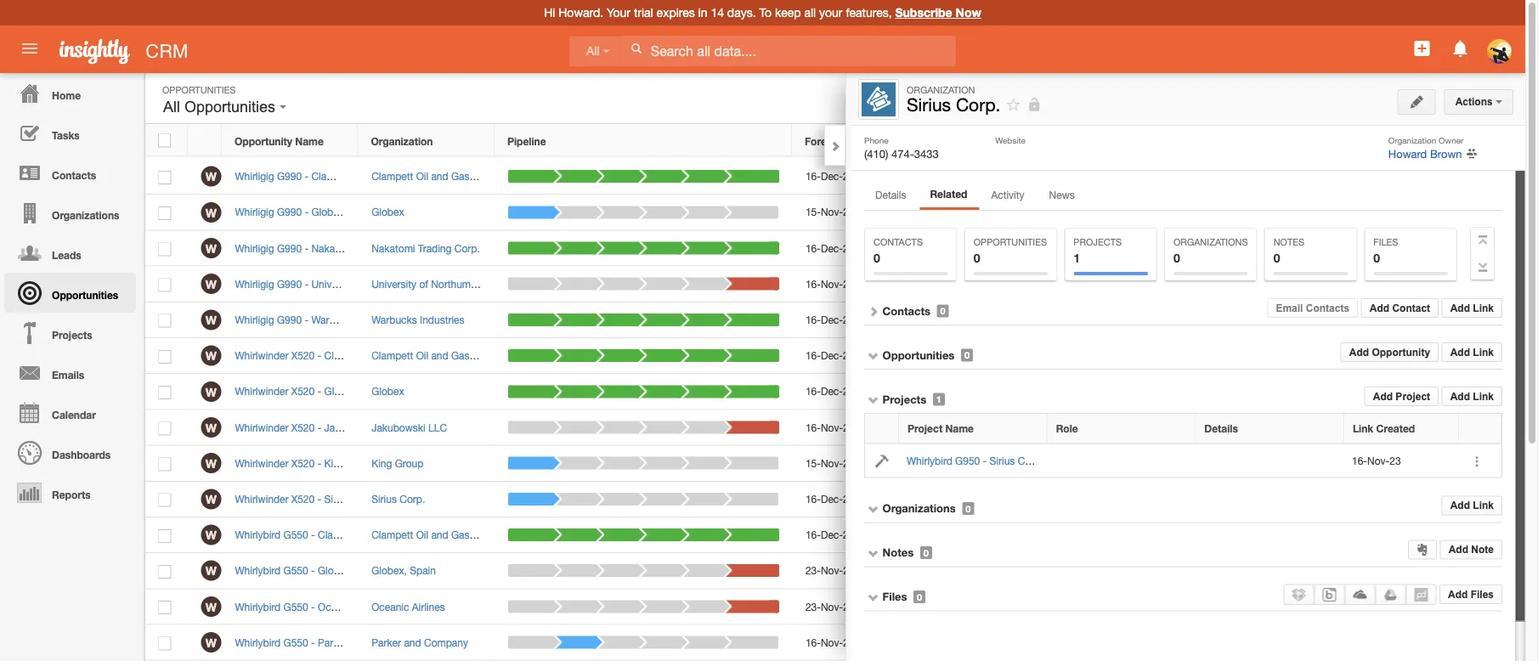 Task type: describe. For each thing, give the bounding box(es) containing it.
king group
[[372, 457, 424, 469]]

2 of from the left
[[419, 278, 428, 290]]

usd $‎300,000.00 cell for whirligig g990 - warbucks industries - roger mills
[[1044, 302, 1181, 338]]

opportunities up imports
[[1324, 202, 1386, 214]]

add files
[[1448, 589, 1494, 600]]

flores
[[494, 350, 522, 362]]

evernote image
[[1417, 544, 1429, 556]]

whirligig for whirligig g990 - globex - albert lee
[[235, 206, 274, 218]]

oil up "globex, spain"
[[416, 529, 428, 541]]

opportunity inside "link"
[[1372, 346, 1431, 358]]

opportunities inside navigation
[[52, 289, 118, 301]]

files link
[[883, 590, 907, 604]]

tags
[[1310, 321, 1331, 333]]

2 singapore from the left
[[475, 170, 522, 182]]

w for whirlybird g550 - oceanic airlines - mark sakda
[[206, 600, 217, 614]]

howard for reyes
[[920, 565, 956, 577]]

howard for martin
[[920, 493, 956, 505]]

project inside "row"
[[908, 422, 943, 434]]

usd $‎500,000.00 cell
[[1044, 410, 1181, 446]]

w for whirlwinder x520 - jakubowski llc - jason castillo
[[206, 421, 217, 435]]

2 jakubowski from the left
[[372, 421, 426, 433]]

1 llc from the left
[[381, 421, 400, 433]]

0 horizontal spatial your
[[607, 6, 631, 20]]

0 inside files 0
[[1374, 251, 1380, 265]]

0 vertical spatial opportunities link
[[4, 273, 136, 313]]

oil left aaron
[[416, 170, 428, 182]]

16-dec-23 cell for whirlwinder x520 - clampett oil and gas, uk - nicholas flores
[[793, 338, 907, 374]]

add inside "link"
[[1350, 346, 1369, 358]]

and down warbucks industries link
[[384, 350, 401, 362]]

user
[[920, 135, 943, 147]]

gas, up nakatomi trading corp. link
[[391, 170, 412, 182]]

follow image for martin
[[1194, 492, 1210, 508]]

0 up project name
[[965, 350, 970, 361]]

white image
[[630, 42, 642, 54]]

15-nov-23 for whirligig g990 - globex - albert lee
[[806, 206, 855, 218]]

usd for singapore
[[1057, 170, 1078, 182]]

follow image for reyes
[[1194, 564, 1210, 580]]

globex, spain link
[[372, 565, 436, 577]]

14 w row from the top
[[145, 625, 1266, 661]]

g550 for parker
[[284, 637, 308, 649]]

whirlybird g550 - oceanic airlines - mark sakda link
[[235, 601, 464, 613]]

1 jakubowski from the left
[[324, 421, 378, 433]]

roger
[[414, 314, 442, 326]]

1 horizontal spatial sirius corp.
[[907, 94, 1001, 115]]

0 inside contacts 0
[[874, 251, 880, 265]]

23 for uk
[[843, 350, 854, 362]]

1 singapore from the left
[[415, 170, 462, 182]]

whirligig for whirligig g990 - warbucks industries - roger mills
[[235, 314, 274, 326]]

whirlwinder x520 - globex - albert lee link
[[235, 386, 422, 398]]

brown for chen
[[959, 457, 988, 469]]

whirligig for whirligig g990 - university of northumbria - paula oliver
[[235, 278, 274, 290]]

w for whirlybird g550 - parker and company - lisa parker
[[206, 636, 217, 650]]

activity link
[[980, 184, 1036, 209]]

email
[[1276, 302, 1303, 314]]

1 horizontal spatial contacts link
[[883, 304, 931, 318]]

follow image for whirligig g990 - nakatomi trading corp. - samantha wright
[[1194, 241, 1210, 257]]

w link for whirlwinder x520 - jakubowski llc - jason castillo
[[201, 417, 221, 438]]

whirlybird g950 - sirius corp. - tina martin link
[[907, 455, 1113, 466]]

howard for paula
[[920, 278, 956, 290]]

usd $‎190,000.00 cell
[[1044, 589, 1181, 625]]

aaron
[[471, 170, 498, 182]]

7 w row from the top
[[145, 374, 1266, 410]]

1 trading from the left
[[358, 242, 392, 254]]

opportunities up project name
[[883, 348, 955, 362]]

all for all opportunities
[[163, 98, 180, 116]]

9 w row from the top
[[145, 446, 1266, 482]]

23 for corp.
[[843, 529, 854, 541]]

brown for sakda
[[959, 601, 988, 613]]

16-nov-23 for whirlybird g550 - parker and company - lisa parker
[[806, 637, 855, 649]]

whirligig for whirligig g990 - clampett oil and gas, singapore - aaron lang
[[235, 170, 274, 182]]

whirlybird for whirlybird g550 - globex, spain - katherine reyes
[[235, 565, 281, 577]]

23 for martin
[[843, 493, 854, 505]]

1 industries from the left
[[360, 314, 404, 326]]

whirligig g990 - globex - albert lee link
[[235, 206, 409, 218]]

now
[[956, 6, 982, 20]]

globex down whirligig g990 - clampett oil and gas, singapore - aaron lang link
[[372, 206, 404, 218]]

clampett oil and gas corp.
[[372, 529, 498, 541]]

sirius up whirlybird g550 - clampett oil and gas corp. - katherine warren
[[372, 493, 397, 505]]

0 right files link
[[917, 591, 922, 602]]

16-dec-23 for whirlwinder x520 - globex - albert lee
[[806, 386, 854, 398]]

link files from pandadoc to this image
[[1415, 588, 1428, 602]]

reyes
[[438, 565, 466, 577]]

parker and company
[[372, 637, 468, 649]]

link files from google drive to this image
[[1384, 588, 1398, 602]]

23- for usd $‎180,000.00
[[806, 565, 821, 577]]

subscribe
[[895, 6, 952, 20]]

no tags link
[[1294, 321, 1331, 333]]

add note link
[[1440, 540, 1503, 560]]

2 northumbria from the left
[[431, 278, 488, 290]]

emails
[[52, 369, 84, 381]]

0 horizontal spatial katherine
[[392, 565, 435, 577]]

clampett down whirlwinder x520 - sirius corp. - tina martin
[[318, 529, 360, 541]]

whirlybird g550 - oceanic airlines - mark sakda
[[235, 601, 456, 613]]

1 university from the left
[[311, 278, 356, 290]]

16- for whirligig g990 - nakatomi trading corp. - samantha wright
[[806, 242, 821, 254]]

5 w row from the top
[[145, 302, 1266, 338]]

no tags
[[1294, 321, 1331, 333]]

0 horizontal spatial sirius corp.
[[372, 493, 425, 505]]

2 parker from the left
[[372, 637, 401, 649]]

0 inside opportunities 0
[[974, 251, 980, 265]]

2 company from the left
[[424, 637, 468, 649]]

nakatomi trading corp. link
[[372, 242, 480, 254]]

1 horizontal spatial your
[[1277, 224, 1304, 235]]

brown for martin
[[959, 493, 988, 505]]

8 w row from the top
[[145, 410, 1266, 446]]

2 horizontal spatial organizations
[[1174, 237, 1248, 248]]

dec- for whirlwinder x520 - clampett oil and gas, uk - nicholas flores
[[821, 350, 843, 362]]

link created
[[1353, 422, 1415, 434]]

wright
[[479, 242, 508, 254]]

16-dec-23 for whirlybird g550 - clampett oil and gas corp. - katherine warren
[[806, 529, 854, 541]]

15- for whirlwinder x520 - king group - chris chen
[[806, 457, 821, 469]]

1 nakatomi from the left
[[311, 242, 355, 254]]

0 inside notes 0
[[1274, 251, 1280, 265]]

sirius right the g950
[[990, 455, 1015, 466]]

usd for reyes
[[1057, 565, 1078, 577]]

howard.
[[559, 6, 604, 20]]

2 spain from the left
[[410, 565, 436, 577]]

lee for whirlwinder x520 - globex - albert lee
[[396, 386, 413, 398]]

add inside 'button'
[[1448, 589, 1468, 600]]

g550 for globex,
[[284, 565, 308, 577]]

0 right chevron right image
[[941, 306, 946, 317]]

clampett up whirligig g990 - globex - albert lee link in the left top of the page
[[311, 170, 353, 182]]

clampett up whirligig g990 - nakatomi trading corp. - samantha wright link
[[372, 170, 413, 182]]

15-nov-23 cell for whirligig g990 - globex - albert lee
[[793, 195, 907, 231]]

16-dec-23 cell for whirlwinder x520 - globex - albert lee
[[793, 374, 907, 410]]

23-nov-23 cell for usd $‎180,000.00
[[793, 553, 907, 589]]

and down sirius corp. link
[[378, 529, 395, 541]]

sample_data
[[1297, 298, 1346, 308]]

2 uk from the left
[[475, 350, 489, 362]]

w for whirlybird g550 - clampett oil and gas corp. - katherine warren
[[206, 528, 217, 542]]

23 for lisa
[[843, 637, 855, 649]]

whirlybird for whirlybird g550 - oceanic airlines - mark sakda
[[235, 601, 281, 613]]

sirius down whirlwinder x520 - king group - chris chen
[[324, 493, 350, 505]]

note
[[1472, 544, 1494, 555]]

3 parker from the left
[[446, 637, 475, 649]]

leads
[[52, 249, 81, 261]]

project inside add project link
[[1396, 391, 1431, 402]]

w for whirlwinder x520 - clampett oil and gas, uk - nicholas flores
[[206, 349, 217, 363]]

contact
[[1393, 302, 1431, 314]]

3 add link button from the top
[[1442, 387, 1503, 406]]

1 group from the left
[[348, 457, 376, 469]]

w link for whirlybird g550 - oceanic airlines - mark sakda
[[201, 597, 221, 617]]

clampett down warbucks industries link
[[372, 350, 413, 362]]

4 add link button from the top
[[1442, 496, 1503, 515]]

2 add link from the top
[[1451, 346, 1494, 358]]

home link
[[4, 73, 136, 113]]

16-dec-23 cell for whirlwinder x520 - sirius corp. - tina martin
[[793, 482, 907, 518]]

16-dec-23 for whirligig g990 - clampett oil and gas, singapore - aaron lang
[[806, 170, 854, 182]]

16-nov-23 for whirligig g990 - university of northumbria - paula oliver
[[806, 278, 855, 290]]

warbucks industries link
[[372, 314, 465, 326]]

link files from box to this image
[[1323, 588, 1336, 602]]

23 for samantha
[[843, 242, 854, 254]]

link files from dropbox to this image
[[1292, 588, 1306, 602]]

15- for whirligig g990 - globex - albert lee
[[806, 206, 821, 218]]

add note
[[1449, 544, 1494, 555]]

gas, left lang
[[451, 170, 472, 182]]

16-nov-23 cell for whirlybird g550 - parker and company - lisa parker
[[793, 625, 907, 661]]

globex link for whirligig g990 - globex - albert lee
[[372, 206, 404, 218]]

4 w row from the top
[[145, 267, 1266, 302]]

whirlybird g550 - parker and company - lisa parker link
[[235, 637, 484, 649]]

whirlwinder x520 - sirius corp. - tina martin
[[235, 493, 439, 505]]

w link for whirligig g990 - warbucks industries - roger mills
[[201, 310, 221, 330]]

brown for castillo
[[959, 421, 988, 433]]

howard brown for mills
[[920, 314, 988, 326]]

14
[[711, 6, 724, 20]]

1 company from the left
[[370, 637, 415, 649]]

files 0
[[1374, 237, 1399, 265]]

university of northumbria
[[372, 278, 488, 290]]

2 oceanic from the left
[[372, 601, 409, 613]]

owner
[[1439, 135, 1464, 145]]

and
[[1389, 202, 1407, 214]]

1 follow image from the top
[[1194, 205, 1210, 221]]

whirlwinder x520 - king group - chris chen link
[[235, 457, 445, 469]]

2 usd from the top
[[1057, 206, 1078, 218]]

0 down the g950
[[966, 503, 971, 514]]

3433
[[914, 147, 939, 160]]

tasks link
[[4, 113, 136, 153]]

w link for whirlwinder x520 - clampett oil and gas, uk - nicholas flores
[[201, 346, 221, 366]]

howard brown for reyes
[[920, 565, 988, 577]]

clampett oil and gas, uk
[[372, 350, 489, 362]]

usd $‎300,000.00 cell for whirligig g990 - clampett oil and gas, singapore - aaron lang
[[1044, 159, 1181, 195]]

leads link
[[4, 233, 136, 273]]

notes link
[[883, 546, 914, 560]]

2 w row from the top
[[145, 195, 1266, 231]]

whirlybird g550 - globex, spain - katherine reyes
[[235, 565, 466, 577]]

1 vertical spatial organizations link
[[883, 502, 956, 515]]

$‎110,000.00
[[1081, 278, 1138, 290]]

16-nov-23 for whirlwinder x520 - jakubowski llc - jason castillo
[[806, 421, 855, 433]]

1 gas from the left
[[398, 529, 416, 541]]

w for whirligig g990 - warbucks industries - roger mills
[[206, 313, 217, 327]]

no
[[1294, 321, 1307, 333]]

new
[[1372, 92, 1393, 103]]

howard brown for sakda
[[920, 601, 988, 613]]

whirlwinder for whirlwinder x520 - sirius corp. - tina martin
[[235, 493, 289, 505]]

w for whirligig g990 - globex - albert lee
[[206, 206, 217, 220]]

6 w row from the top
[[145, 338, 1266, 374]]

oil up "whirlybird g550 - globex, spain - katherine reyes" link
[[362, 529, 375, 541]]

email contacts button
[[1268, 298, 1358, 318]]

trial
[[634, 6, 653, 20]]

2 university from the left
[[372, 278, 417, 290]]

2 trading from the left
[[418, 242, 452, 254]]

w for whirlwinder x520 - king group - chris chen
[[206, 457, 217, 471]]

opportunity right the new
[[1396, 92, 1454, 103]]

and down whirlybird g550 - oceanic airlines - mark sakda link
[[350, 637, 368, 649]]

gas, down warbucks industries
[[404, 350, 425, 362]]

4 follow image from the top
[[1194, 384, 1210, 401]]

10 w row from the top
[[145, 482, 1266, 518]]

howard for chen
[[920, 457, 956, 469]]

parker and company link
[[372, 637, 468, 649]]

export
[[1291, 202, 1321, 214]]

subscribe now link
[[895, 6, 982, 20]]

clampett oil and gas, uk link
[[372, 350, 489, 362]]

s
[[1280, 297, 1286, 308]]

howard brown link for castillo
[[920, 421, 988, 433]]

and up whirligig g990 - globex - albert lee link in the left top of the page
[[371, 170, 388, 182]]

whirlwinder x520 - sirius corp. - tina martin link
[[235, 493, 447, 505]]

w link for whirligig g990 - globex - albert lee
[[201, 202, 221, 223]]

and left lisa
[[404, 637, 421, 649]]

mills
[[444, 314, 465, 326]]

row for tenth the w row from the bottom of the page
[[145, 125, 1265, 157]]

corp. up oliver on the top of page
[[455, 242, 480, 254]]

2 king from the left
[[372, 457, 392, 469]]

all
[[804, 6, 816, 20]]

clampett oil and gas, singapore
[[372, 170, 522, 182]]

related
[[930, 188, 968, 200]]

corp. up reyes
[[419, 529, 444, 541]]

1 airlines from the left
[[358, 601, 391, 613]]

usd $‎300,000.00 for whirligig g990 - warbucks industries - roger mills
[[1057, 314, 1138, 326]]

king group link
[[372, 457, 424, 469]]

whirlybird g550 - clampett oil and gas corp. - katherine warren link
[[235, 529, 541, 541]]

corp. down chen
[[400, 493, 425, 505]]

website
[[995, 135, 1026, 145]]

g990 for nakatomi
[[277, 242, 302, 254]]

new opportunity
[[1372, 92, 1454, 103]]

g950
[[955, 455, 980, 466]]

projects 1
[[1074, 237, 1122, 265]]

1 spain from the left
[[356, 565, 382, 577]]

follow image for whirligig g990 - warbucks industries - roger mills
[[1194, 313, 1210, 329]]

corp. up responsible
[[956, 94, 1001, 115]]

opportunities 0
[[974, 237, 1047, 265]]

files inside add files 'button'
[[1471, 589, 1494, 600]]

tina for whirlybird g950 - sirius corp. - tina martin
[[1053, 455, 1072, 466]]

2 gas from the left
[[451, 529, 470, 541]]

howard brown link for martin
[[920, 493, 988, 505]]

2 horizontal spatial projects
[[1074, 237, 1122, 248]]

created
[[1377, 422, 1415, 434]]

chevron down image for notes
[[868, 547, 880, 559]]

3 w row from the top
[[145, 231, 1266, 267]]

11 w row from the top
[[145, 518, 1266, 553]]

clampett down the whirligig g990 - warbucks industries - roger mills
[[324, 350, 366, 362]]

2 industries from the left
[[420, 314, 465, 326]]

whirlybird g550 - parker and company - lisa parker
[[235, 637, 475, 649]]

1 horizontal spatial organization
[[907, 84, 975, 95]]

corp. up whirlybird g550 - clampett oil and gas corp. - katherine warren
[[352, 493, 378, 505]]

details link
[[864, 184, 917, 209]]

2 horizontal spatial notes
[[1410, 202, 1437, 214]]

follow image for whirlybird g550 - oceanic airlines - mark sakda
[[1194, 600, 1210, 616]]

2 llc from the left
[[428, 421, 447, 433]]

w link for whirlybird g550 - parker and company - lisa parker
[[201, 632, 221, 653]]

2 group from the left
[[395, 457, 424, 469]]

12 w row from the top
[[145, 553, 1266, 589]]

g990 for warbucks
[[277, 314, 302, 326]]

globex down the whirlwinder x520 - clampett oil and gas, uk - nicholas flores link
[[372, 386, 404, 398]]

1 uk from the left
[[428, 350, 442, 362]]

lisa
[[424, 637, 443, 649]]

w for whirligig g990 - university of northumbria - paula oliver
[[206, 277, 217, 291]]

tina for whirlwinder x520 - sirius corp. - tina martin
[[388, 493, 407, 505]]

whirligig g990 - globex - albert lee
[[235, 206, 400, 218]]

contacts right chevron right image
[[883, 304, 931, 317]]

0 inside organizations 0
[[1174, 251, 1180, 265]]

2 vertical spatial organizations
[[883, 502, 956, 515]]

opportunities down activity link
[[974, 237, 1047, 248]]

1 add link from the top
[[1451, 302, 1494, 314]]

1 add link button from the top
[[1442, 298, 1503, 318]]

1 horizontal spatial projects
[[883, 393, 927, 406]]

howard for castillo
[[920, 421, 956, 433]]

oceanic airlines link
[[372, 601, 445, 613]]

16- for whirlybird g550 - clampett oil and gas corp. - katherine warren
[[806, 529, 821, 541]]

row group containing w
[[145, 159, 1266, 661]]

23-nov-23 for usd $‎190,000.00
[[806, 601, 855, 613]]

opportunities up all opportunities
[[162, 84, 236, 95]]

opportunity inside "row"
[[235, 135, 292, 147]]

warbucks industries
[[372, 314, 465, 326]]

0 vertical spatial contacts link
[[4, 153, 136, 193]]

16-nov-23 cell down created
[[1345, 444, 1459, 478]]

emails link
[[4, 353, 136, 393]]

navigation containing home
[[0, 73, 136, 513]]



Task type: vqa. For each thing, say whether or not it's contained in the screenshot.
fifth Usd
yes



Task type: locate. For each thing, give the bounding box(es) containing it.
nov- for reyes
[[821, 565, 843, 577]]

4 g550 from the top
[[284, 637, 308, 649]]

x520 for sirius
[[291, 493, 315, 505]]

1 horizontal spatial project
[[1396, 391, 1431, 402]]

clampett oil and gas corp. link
[[372, 529, 498, 541]]

uk
[[428, 350, 442, 362], [475, 350, 489, 362]]

sirius up "user" at the top of the page
[[907, 94, 951, 115]]

1 horizontal spatial company
[[424, 637, 468, 649]]

usd left $‎110,000.00
[[1057, 278, 1078, 290]]

brown for paula
[[959, 278, 988, 290]]

howard for sakda
[[920, 601, 956, 613]]

nov- for chen
[[821, 457, 843, 469]]

martin for whirlwinder x520 - sirius corp. - tina martin
[[410, 493, 439, 505]]

2 vertical spatial notes
[[883, 546, 914, 559]]

howard for mills
[[920, 314, 956, 326]]

1 horizontal spatial globex,
[[372, 565, 407, 577]]

northumbria up warbucks industries link
[[371, 278, 428, 290]]

usd for samantha
[[1057, 242, 1078, 254]]

2 15-nov-23 cell from the top
[[793, 446, 907, 482]]

opportunities inside button
[[184, 98, 275, 116]]

and up reyes
[[431, 529, 448, 541]]

0 vertical spatial 15-
[[806, 206, 821, 218]]

2 usd $‎180,000.00 from the top
[[1057, 565, 1138, 577]]

0 horizontal spatial projects link
[[4, 313, 136, 353]]

corp. inside "row"
[[1018, 455, 1043, 466]]

industries
[[360, 314, 404, 326], [420, 314, 465, 326]]

corp. up university of northumbria link
[[394, 242, 420, 254]]

name up the g950
[[946, 422, 974, 434]]

airlines
[[358, 601, 391, 613], [412, 601, 445, 613]]

chevron down image for files
[[868, 591, 880, 603]]

usd for paula
[[1057, 278, 1078, 290]]

parker down whirlybird g550 - oceanic airlines - mark sakda
[[318, 637, 348, 649]]

1 vertical spatial usd $‎180,000.00 cell
[[1044, 553, 1181, 589]]

x520 for globex
[[291, 386, 315, 398]]

whirlwinder x520 - king group - chris chen
[[235, 457, 437, 469]]

oceanic down whirlybird g550 - globex, spain - katherine reyes
[[318, 601, 355, 613]]

howard brown link for samantha
[[920, 242, 988, 254]]

3 dec- from the top
[[821, 314, 843, 326]]

responsible
[[945, 135, 1005, 147]]

x520
[[291, 350, 315, 362], [291, 386, 315, 398], [291, 421, 315, 433], [291, 457, 315, 469], [291, 493, 315, 505]]

your left trial
[[607, 6, 631, 20]]

follow image for uk
[[1194, 349, 1210, 365]]

6 w link from the top
[[201, 346, 221, 366]]

None checkbox
[[158, 171, 171, 184], [158, 207, 171, 220], [158, 242, 171, 256], [158, 278, 171, 292], [158, 314, 171, 328], [158, 350, 171, 364], [158, 386, 171, 400], [158, 458, 171, 471], [158, 494, 171, 507], [158, 529, 171, 543], [158, 565, 171, 579], [158, 601, 171, 615], [158, 637, 171, 651], [158, 171, 171, 184], [158, 207, 171, 220], [158, 242, 171, 256], [158, 278, 171, 292], [158, 314, 171, 328], [158, 350, 171, 364], [158, 386, 171, 400], [158, 458, 171, 471], [158, 494, 171, 507], [158, 529, 171, 543], [158, 565, 171, 579], [158, 601, 171, 615], [158, 637, 171, 651]]

add link button right add project link
[[1442, 387, 1503, 406]]

spain
[[356, 565, 382, 577], [410, 565, 436, 577]]

1 vertical spatial project
[[908, 422, 943, 434]]

brown
[[1430, 147, 1462, 160], [959, 170, 988, 182], [959, 206, 988, 218], [959, 242, 988, 254], [959, 278, 988, 290], [959, 314, 988, 326], [959, 350, 988, 362], [959, 386, 988, 398], [959, 421, 988, 433], [959, 457, 988, 469], [959, 493, 988, 505], [959, 565, 988, 577], [959, 601, 988, 613]]

16-nov-23 cell
[[793, 267, 907, 302], [793, 410, 907, 446], [1345, 444, 1459, 478], [793, 625, 907, 661]]

0 vertical spatial 23-
[[806, 565, 821, 577]]

1 vertical spatial globex link
[[372, 386, 404, 398]]

your up notes 0 at the right top of page
[[1277, 224, 1304, 235]]

2 horizontal spatial files
[[1471, 589, 1494, 600]]

1 horizontal spatial gas
[[451, 529, 470, 541]]

organization inside "row"
[[371, 135, 433, 147]]

usd for castillo
[[1057, 421, 1078, 433]]

follow image for lisa
[[1194, 635, 1210, 652]]

1 vertical spatial lee
[[396, 386, 413, 398]]

northumbria up mills
[[431, 278, 488, 290]]

globex up whirligig g990 - nakatomi trading corp. - samantha wright
[[311, 206, 344, 218]]

(410)
[[864, 147, 889, 160]]

follow image
[[1006, 97, 1022, 113], [1194, 169, 1210, 185], [1194, 241, 1210, 257], [1194, 313, 1210, 329], [1194, 528, 1210, 544], [1194, 600, 1210, 616]]

king up whirlwinder x520 - sirius corp. - tina martin
[[324, 457, 345, 469]]

opportunity down 16-nov-23 import "link"
[[1277, 269, 1345, 280]]

7 16-dec-23 from the top
[[806, 529, 854, 541]]

1 x520 from the top
[[291, 350, 315, 362]]

howard brown for samantha
[[920, 242, 988, 254]]

organization up "user" at the top of the page
[[907, 84, 975, 95]]

1 $‎180,000.00 from the top
[[1081, 206, 1138, 218]]

actions
[[1456, 96, 1496, 108]]

13 w row from the top
[[145, 589, 1266, 625]]

x520 up whirlwinder x520 - jakubowski llc - jason castillo
[[291, 386, 315, 398]]

row group
[[145, 159, 1266, 661]]

2 warbucks from the left
[[372, 314, 417, 326]]

1 16-dec-23 cell from the top
[[793, 159, 907, 195]]

contacts inside navigation
[[52, 169, 96, 181]]

1 vertical spatial usd $‎300,000.00
[[1057, 314, 1138, 326]]

4 add link from the top
[[1451, 500, 1494, 511]]

0 vertical spatial katherine
[[454, 529, 497, 541]]

w for whirlwinder x520 - sirius corp. - tina martin
[[206, 492, 217, 506]]

files for files 0
[[1374, 237, 1399, 248]]

2 $‎180,000.00 from the top
[[1081, 565, 1138, 577]]

1 $‎300,000.00 from the top
[[1081, 170, 1138, 182]]

g550 down whirlybird g550 - oceanic airlines - mark sakda
[[284, 637, 308, 649]]

and left aaron
[[431, 170, 448, 182]]

$‎300,000.00 down usd $‎110,000.00 cell
[[1081, 314, 1138, 326]]

brown for mills
[[959, 314, 988, 326]]

chevron down image
[[868, 394, 880, 406]]

1 vertical spatial usd $‎180,000.00
[[1057, 565, 1138, 577]]

1 northumbria from the left
[[371, 278, 428, 290]]

0 vertical spatial 1
[[1074, 251, 1080, 265]]

$‎180,000.00 up "$‎450,000.00"
[[1081, 206, 1138, 218]]

whirlwinder for whirlwinder x520 - globex - albert lee
[[235, 386, 289, 398]]

lee up jakubowski llc link
[[396, 386, 413, 398]]

1 horizontal spatial industries
[[420, 314, 465, 326]]

w link for whirlwinder x520 - king group - chris chen
[[201, 453, 221, 474]]

usd $‎180,000.00 up usd $‎450,000.00
[[1057, 206, 1138, 218]]

tina inside "row"
[[1053, 455, 1072, 466]]

1 vertical spatial opportunities link
[[883, 348, 955, 362]]

1 vertical spatial $‎180,000.00
[[1081, 565, 1138, 577]]

0 vertical spatial name
[[295, 135, 324, 147]]

5 w from the top
[[206, 313, 217, 327]]

dashboards link
[[4, 433, 136, 473]]

0 horizontal spatial martin
[[410, 493, 439, 505]]

contacts down details link
[[874, 237, 923, 248]]

8 follow image from the top
[[1194, 564, 1210, 580]]

1 horizontal spatial nakatomi
[[372, 242, 415, 254]]

industries up the whirlwinder x520 - clampett oil and gas, uk - nicholas flores link
[[360, 314, 404, 326]]

9 w link from the top
[[201, 453, 221, 474]]

sirius corp. up user responsible
[[907, 94, 1001, 115]]

1 usd $‎300,000.00 cell from the top
[[1044, 159, 1181, 195]]

whirlwinder x520 - clampett oil and gas, uk - nicholas flores link
[[235, 350, 530, 362]]

clampett oil and gas, singapore link
[[372, 170, 522, 182]]

whirlybird for whirlybird g550 - clampett oil and gas corp. - katherine warren
[[235, 529, 281, 541]]

files down note
[[1471, 589, 1494, 600]]

organization image
[[862, 82, 896, 116]]

navigation
[[0, 73, 136, 513]]

1 horizontal spatial university
[[372, 278, 417, 290]]

1 vertical spatial 23-
[[806, 601, 821, 613]]

howard brown link for reyes
[[920, 565, 988, 577]]

nakatomi up whirligig g990 - university of northumbria - paula oliver link
[[372, 242, 415, 254]]

notes for notes
[[883, 546, 914, 559]]

x520 for king
[[291, 457, 315, 469]]

3 x520 from the top
[[291, 421, 315, 433]]

$‎300,000.00
[[1081, 170, 1138, 182], [1081, 314, 1138, 326]]

airlines left mark
[[358, 601, 391, 613]]

2 23- from the top
[[806, 601, 821, 613]]

g550 for clampett
[[284, 529, 308, 541]]

oil down warbucks industries link
[[416, 350, 428, 362]]

add contact link
[[1361, 298, 1439, 318]]

whirlwinder for whirlwinder x520 - clampett oil and gas, uk - nicholas flores
[[235, 350, 289, 362]]

5 w link from the top
[[201, 310, 221, 330]]

4 whirligig from the top
[[235, 278, 274, 290]]

0 right notes link
[[924, 547, 929, 558]]

7 w from the top
[[206, 385, 217, 399]]

1 vertical spatial contacts link
[[883, 304, 931, 318]]

usd $‎300,000.00 down usd $‎110,000.00
[[1057, 314, 1138, 326]]

0 vertical spatial projects link
[[4, 313, 136, 353]]

add opportunity
[[1350, 346, 1431, 358]]

1 horizontal spatial katherine
[[454, 529, 497, 541]]

16- for whirlwinder x520 - jakubowski llc - jason castillo
[[806, 421, 821, 433]]

1 vertical spatial martin
[[410, 493, 439, 505]]

group left chris
[[348, 457, 376, 469]]

king
[[324, 457, 345, 469], [372, 457, 392, 469]]

name
[[295, 135, 324, 147], [946, 422, 974, 434]]

5 usd from the top
[[1057, 314, 1078, 326]]

16-nov-23 cell down files link
[[793, 625, 907, 661]]

chevron right image
[[830, 140, 841, 152]]

0 vertical spatial organizations link
[[4, 193, 136, 233]]

chevron down image for opportunities
[[868, 350, 880, 362]]

2 usd $‎300,000.00 cell from the top
[[1044, 302, 1181, 338]]

usd $‎450,000.00
[[1057, 242, 1138, 254]]

0 horizontal spatial of
[[359, 278, 368, 290]]

2 15- from the top
[[806, 457, 821, 469]]

23 for castillo
[[843, 421, 855, 433]]

katherine
[[454, 529, 497, 541], [392, 565, 435, 577]]

projects link
[[4, 313, 136, 353], [883, 393, 927, 406]]

0 right 'import'
[[1374, 251, 1380, 265]]

0 horizontal spatial industries
[[360, 314, 404, 326]]

usd $‎180,000.00 cell up $‎190,000.00
[[1044, 553, 1181, 589]]

x520 for clampett
[[291, 350, 315, 362]]

howard brown for chen
[[920, 457, 988, 469]]

2 15-nov-23 from the top
[[806, 457, 855, 469]]

your recent imports
[[1277, 224, 1391, 235]]

$‎180,000.00
[[1081, 206, 1138, 218], [1081, 565, 1138, 577]]

llc left jason
[[381, 421, 400, 433]]

oil down whirligig g990 - warbucks industries - roger mills link
[[369, 350, 381, 362]]

1 horizontal spatial oceanic
[[372, 601, 409, 613]]

23-nov-23 cell down notes link
[[793, 589, 907, 625]]

industries down paula
[[420, 314, 465, 326]]

usd $‎180,000.00 for 23-nov-23
[[1057, 565, 1138, 577]]

4 w from the top
[[206, 277, 217, 291]]

sirius corp. down chris
[[372, 493, 425, 505]]

16-dec-23 for whirlwinder x520 - clampett oil and gas, uk - nicholas flores
[[806, 350, 854, 362]]

1 23-nov-23 cell from the top
[[793, 553, 907, 589]]

1 15-nov-23 from the top
[[806, 206, 855, 218]]

follow image for castillo
[[1194, 420, 1210, 436]]

2 globex, from the left
[[372, 565, 407, 577]]

1 horizontal spatial name
[[946, 422, 974, 434]]

notes up 16-nov-23 import "link"
[[1274, 237, 1305, 248]]

1 horizontal spatial martin
[[1075, 455, 1104, 466]]

related link
[[920, 184, 978, 207]]

11 w link from the top
[[201, 525, 221, 545]]

katherine up mark
[[392, 565, 435, 577]]

1 vertical spatial tina
[[388, 493, 407, 505]]

projects right chevron down image
[[883, 393, 927, 406]]

whirligig g990 - university of northumbria - paula oliver link
[[235, 278, 501, 290]]

0 vertical spatial usd $‎180,000.00 cell
[[1044, 195, 1181, 231]]

2 usd $‎180,000.00 cell from the top
[[1044, 553, 1181, 589]]

dec- for whirligig g990 - clampett oil and gas, singapore - aaron lang
[[821, 170, 843, 182]]

howard brown link for sakda
[[920, 601, 988, 613]]

follow image
[[1194, 205, 1210, 221], [1194, 277, 1210, 293], [1194, 349, 1210, 365], [1194, 384, 1210, 401], [1194, 420, 1210, 436], [1194, 456, 1210, 472], [1194, 492, 1210, 508], [1194, 564, 1210, 580], [1194, 635, 1210, 652]]

0 horizontal spatial spain
[[356, 565, 382, 577]]

tina inside the w row
[[388, 493, 407, 505]]

4 x520 from the top
[[291, 457, 315, 469]]

15-nov-23 cell
[[793, 195, 907, 231], [793, 446, 907, 482]]

opportunity name
[[235, 135, 324, 147]]

dec- for whirlwinder x520 - sirius corp. - tina martin
[[821, 493, 843, 505]]

whirligig g990 - nakatomi trading corp. - samantha wright
[[235, 242, 508, 254]]

0 vertical spatial organizations
[[52, 209, 119, 221]]

2 airlines from the left
[[412, 601, 445, 613]]

globex, spain
[[372, 565, 436, 577]]

23 for chen
[[843, 457, 855, 469]]

whirlwinder x520 - clampett oil and gas, uk - nicholas flores
[[235, 350, 522, 362]]

1 horizontal spatial northumbria
[[431, 278, 488, 290]]

1 parker from the left
[[318, 637, 348, 649]]

0 vertical spatial details
[[875, 189, 906, 201]]

martin for whirlybird g950 - sirius corp. - tina martin
[[1075, 455, 1104, 466]]

nov- for castillo
[[821, 421, 843, 433]]

whirligig g990 - clampett oil and gas, singapore - aaron lang
[[235, 170, 524, 182]]

10 w from the top
[[206, 492, 217, 506]]

16-dec-23 cell for whirlybird g550 - clampett oil and gas corp. - katherine warren
[[793, 518, 907, 553]]

2 nakatomi from the left
[[372, 242, 415, 254]]

4 16-dec-23 from the top
[[806, 350, 854, 362]]

jakubowski
[[324, 421, 378, 433], [372, 421, 426, 433]]

actions button
[[1445, 89, 1514, 115]]

$‎190,000.00
[[1081, 601, 1138, 613]]

new opportunity link
[[1361, 85, 1465, 110]]

lee down whirligig g990 - clampett oil and gas, singapore - aaron lang link
[[384, 206, 400, 218]]

3 chevron down image from the top
[[868, 547, 880, 559]]

usd $‎180,000.00 up usd $‎190,000.00
[[1057, 565, 1138, 577]]

16-dec-23 cell for whirligig g990 - clampett oil and gas, singapore - aaron lang
[[793, 159, 907, 195]]

usd $‎190,000.00
[[1057, 601, 1138, 613]]

1 horizontal spatial tina
[[1053, 455, 1072, 466]]

0 horizontal spatial 1
[[936, 394, 942, 405]]

$‎450,000.00
[[1081, 242, 1138, 254]]

0 vertical spatial usd $‎180,000.00
[[1057, 206, 1138, 218]]

16- for whirlwinder x520 - globex - albert lee
[[806, 386, 821, 398]]

row containing whirlybird g950 - sirius corp. - tina martin
[[865, 444, 1502, 478]]

1 vertical spatial all
[[163, 98, 180, 116]]

14 w link from the top
[[201, 632, 221, 653]]

chevron down image
[[868, 350, 880, 362], [868, 503, 880, 515], [868, 547, 880, 559], [868, 591, 880, 603]]

uk left nicholas at the bottom
[[428, 350, 442, 362]]

column header
[[1043, 125, 1180, 157], [1180, 125, 1222, 157], [1222, 125, 1265, 157], [865, 414, 899, 444], [1459, 414, 1502, 444]]

0
[[874, 251, 880, 265], [974, 251, 980, 265], [1174, 251, 1180, 265], [1274, 251, 1280, 265], [1374, 251, 1380, 265], [941, 306, 946, 317], [965, 350, 970, 361], [966, 503, 971, 514], [924, 547, 929, 558], [917, 591, 922, 602]]

0 horizontal spatial uk
[[428, 350, 442, 362]]

usd $‎300,000.00 cell up "$‎450,000.00"
[[1044, 159, 1181, 195]]

1 usd $‎300,000.00 from the top
[[1057, 170, 1138, 182]]

home
[[52, 89, 81, 101]]

contacts link right chevron right image
[[883, 304, 931, 318]]

nov- inside "row"
[[1368, 455, 1390, 466]]

1 vertical spatial details
[[1205, 422, 1238, 434]]

2 horizontal spatial organization
[[1389, 135, 1437, 145]]

usd $‎450,000.00 cell
[[1044, 231, 1181, 267]]

1 w row from the top
[[145, 159, 1266, 195]]

1 globex link from the top
[[372, 206, 404, 218]]

1 vertical spatial usd $‎300,000.00 cell
[[1044, 302, 1181, 338]]

university
[[311, 278, 356, 290], [372, 278, 417, 290]]

name for project name
[[946, 422, 974, 434]]

2 $‎300,000.00 from the top
[[1081, 314, 1138, 326]]

chen
[[413, 457, 437, 469]]

23 for paula
[[843, 278, 855, 290]]

phone (410) 474-3433
[[864, 135, 939, 160]]

to
[[759, 6, 772, 20]]

1 vertical spatial sirius corp.
[[372, 493, 425, 505]]

1 w link from the top
[[201, 166, 221, 187]]

2 add link button from the top
[[1442, 343, 1503, 362]]

13 w from the top
[[206, 600, 217, 614]]

0 horizontal spatial nakatomi
[[311, 242, 355, 254]]

usd up news
[[1057, 170, 1078, 182]]

usd $‎110,000.00 cell
[[1044, 267, 1181, 302]]

w for whirligig g990 - nakatomi trading corp. - samantha wright
[[206, 241, 217, 255]]

1 up usd $‎110,000.00
[[1074, 251, 1080, 265]]

usd $‎300,000.00 cell down $‎110,000.00
[[1044, 302, 1181, 338]]

g990
[[277, 170, 302, 182], [277, 206, 302, 218], [277, 242, 302, 254], [277, 278, 302, 290], [277, 314, 302, 326]]

$‎300,000.00 up news "link"
[[1081, 170, 1138, 182]]

whirligig g990 - university of northumbria - paula oliver
[[235, 278, 492, 290]]

12 w link from the top
[[201, 561, 221, 581]]

follow image for whirligig g990 - clampett oil and gas, singapore - aaron lang
[[1194, 169, 1210, 185]]

name up "whirligig g990 - globex - albert lee"
[[295, 135, 324, 147]]

1 oceanic from the left
[[318, 601, 355, 613]]

1 vertical spatial notes
[[1274, 237, 1305, 248]]

organizations link up notes link
[[883, 502, 956, 515]]

all link
[[569, 36, 621, 67]]

23-nov-23 for usd $‎180,000.00
[[806, 565, 855, 577]]

9 w from the top
[[206, 457, 217, 471]]

1 king from the left
[[324, 457, 345, 469]]

0 horizontal spatial airlines
[[358, 601, 391, 613]]

7 16-dec-23 cell from the top
[[793, 518, 907, 553]]

15-nov-23 cell up contacts 0
[[793, 195, 907, 231]]

row
[[145, 125, 1265, 157], [865, 414, 1502, 444], [865, 444, 1502, 478]]

add link right contact
[[1451, 302, 1494, 314]]

whirligig g990 - warbucks industries - roger mills link
[[235, 314, 474, 326]]

usd
[[1057, 170, 1078, 182], [1057, 206, 1078, 218], [1057, 242, 1078, 254], [1057, 278, 1078, 290], [1057, 314, 1078, 326], [1057, 421, 1078, 433], [1057, 565, 1078, 577], [1057, 601, 1078, 613]]

1 warbucks from the left
[[311, 314, 357, 326]]

row containing project name
[[865, 414, 1502, 444]]

2 whirligig from the top
[[235, 206, 274, 218]]

details
[[875, 189, 906, 201], [1205, 422, 1238, 434]]

2 chevron down image from the top
[[868, 503, 880, 515]]

1 inside projects 1
[[1074, 251, 1080, 265]]

corp. right the g950
[[1018, 455, 1043, 466]]

0 horizontal spatial globex,
[[318, 565, 353, 577]]

0 horizontal spatial company
[[370, 637, 415, 649]]

of down whirligig g990 - nakatomi trading corp. - samantha wright
[[359, 278, 368, 290]]

gas up "globex, spain"
[[398, 529, 416, 541]]

1 vertical spatial 1
[[936, 394, 942, 405]]

opportunity tags
[[1277, 269, 1372, 280]]

1 vertical spatial 15-
[[806, 457, 821, 469]]

5 16-dec-23 from the top
[[806, 386, 854, 398]]

howard brown for uk
[[920, 350, 988, 362]]

howard brown
[[1389, 147, 1462, 160], [920, 170, 988, 182], [920, 206, 988, 218], [920, 242, 988, 254], [920, 278, 988, 290], [920, 314, 988, 326], [920, 350, 988, 362], [920, 386, 988, 398], [920, 421, 988, 433], [920, 457, 988, 469], [920, 493, 988, 505], [920, 565, 988, 577], [920, 601, 988, 613]]

10 w link from the top
[[201, 489, 221, 509]]

None checkbox
[[158, 134, 171, 147], [158, 422, 171, 435], [158, 134, 171, 147], [158, 422, 171, 435]]

nov- for lisa
[[821, 637, 843, 649]]

3 usd from the top
[[1057, 242, 1078, 254]]

6 w from the top
[[206, 349, 217, 363]]

howard for samantha
[[920, 242, 956, 254]]

notifications image
[[1451, 38, 1471, 59]]

martin inside "row"
[[1075, 455, 1104, 466]]

0 up chevron right image
[[874, 251, 880, 265]]

16-
[[806, 170, 821, 182], [806, 242, 821, 254], [1291, 248, 1307, 260], [806, 278, 821, 290], [806, 314, 821, 326], [806, 350, 821, 362], [806, 386, 821, 398], [806, 421, 821, 433], [1352, 455, 1368, 466], [806, 493, 821, 505], [806, 529, 821, 541], [806, 637, 821, 649]]

jakubowski up whirlwinder x520 - king group - chris chen link
[[324, 421, 378, 433]]

howard
[[1389, 147, 1427, 160], [920, 170, 956, 182], [920, 206, 956, 218], [920, 242, 956, 254], [920, 278, 956, 290], [920, 314, 956, 326], [920, 350, 956, 362], [920, 386, 956, 398], [920, 421, 956, 433], [920, 457, 956, 469], [920, 493, 956, 505], [920, 565, 956, 577], [920, 601, 956, 613]]

1 horizontal spatial projects link
[[883, 393, 927, 406]]

projects
[[1074, 237, 1122, 248], [52, 329, 92, 341], [883, 393, 927, 406]]

files down notes link
[[883, 590, 907, 603]]

1 horizontal spatial warbucks
[[372, 314, 417, 326]]

Search all data.... text field
[[621, 36, 956, 66]]

company down sakda
[[424, 637, 468, 649]]

1 horizontal spatial king
[[372, 457, 392, 469]]

1 15- from the top
[[806, 206, 821, 218]]

howard brown link for paula
[[920, 278, 988, 290]]

all down howard.
[[586, 45, 600, 58]]

1 horizontal spatial parker
[[372, 637, 401, 649]]

organizations link up the leads
[[4, 193, 136, 233]]

mark
[[401, 601, 424, 613]]

add link right add project
[[1451, 391, 1494, 402]]

0 right "$‎450,000.00"
[[1174, 251, 1180, 265]]

all inside button
[[163, 98, 180, 116]]

16-nov-23 import
[[1289, 248, 1373, 260]]

import
[[1343, 248, 1373, 260]]

lang
[[501, 170, 524, 182]]

1 vertical spatial $‎300,000.00
[[1081, 314, 1138, 326]]

link
[[1473, 302, 1494, 314], [1473, 346, 1494, 358], [1473, 391, 1494, 402], [1353, 422, 1374, 434], [1473, 500, 1494, 511]]

gas, down mills
[[451, 350, 472, 362]]

1 horizontal spatial organizations link
[[883, 502, 956, 515]]

corp. left warren
[[472, 529, 498, 541]]

0 vertical spatial usd $‎300,000.00
[[1057, 170, 1138, 182]]

organization left 'owner'
[[1389, 135, 1437, 145]]

news
[[1049, 189, 1075, 201]]

0 vertical spatial globex link
[[372, 206, 404, 218]]

projects link up the emails
[[4, 313, 136, 353]]

0 horizontal spatial projects
[[52, 329, 92, 341]]

16-dec-23 cell for whirligig g990 - nakatomi trading corp. - samantha wright
[[793, 231, 907, 267]]

days.
[[727, 6, 756, 20]]

chevron down image for organizations
[[868, 503, 880, 515]]

martin inside the w row
[[410, 493, 439, 505]]

1 of from the left
[[359, 278, 368, 290]]

1 globex, from the left
[[318, 565, 353, 577]]

contacts up tags
[[1306, 302, 1350, 314]]

0 horizontal spatial llc
[[381, 421, 400, 433]]

files down imports
[[1374, 237, 1399, 248]]

whirlwinder for whirlwinder x520 - king group - chris chen
[[235, 457, 289, 469]]

llc up chen
[[428, 421, 447, 433]]

16- for whirligig g990 - warbucks industries - roger mills
[[806, 314, 821, 326]]

whirlybird for whirlybird g950 - sirius corp. - tina martin
[[907, 455, 953, 466]]

whirlwinder for whirlwinder x520 - jakubowski llc - jason castillo
[[235, 421, 289, 433]]

16-nov-23 cell up chevron right image
[[793, 267, 907, 302]]

Search this list... text field
[[973, 85, 1164, 110]]

cell
[[145, 302, 188, 338], [1044, 338, 1181, 374], [1223, 338, 1266, 374], [1044, 374, 1181, 410], [1223, 374, 1266, 410], [1048, 444, 1196, 478], [1196, 444, 1345, 478], [1044, 446, 1181, 482], [1223, 446, 1266, 482], [1044, 482, 1181, 518], [1223, 482, 1266, 518], [907, 518, 1044, 553], [1044, 518, 1181, 553], [907, 625, 1044, 661], [1044, 625, 1181, 661], [1223, 625, 1266, 661]]

add link right add opportunity
[[1451, 346, 1494, 358]]

and left nicholas at the bottom
[[431, 350, 448, 362]]

usd down usd $‎110,000.00
[[1057, 314, 1078, 326]]

x520 down whirlwinder x520 - globex - albert lee
[[291, 421, 315, 433]]

16-dec-23 cell
[[793, 159, 907, 195], [793, 231, 907, 267], [793, 302, 907, 338], [793, 338, 907, 374], [793, 374, 907, 410], [793, 482, 907, 518], [793, 518, 907, 553]]

3 g550 from the top
[[284, 601, 308, 613]]

notes 0
[[1274, 237, 1305, 265]]

$‎300,000.00 for whirligig g990 - warbucks industries - roger mills
[[1081, 314, 1138, 326]]

2 x520 from the top
[[291, 386, 315, 398]]

1 horizontal spatial notes
[[1274, 237, 1305, 248]]

usd $‎180,000.00 cell up "$‎450,000.00"
[[1044, 195, 1181, 231]]

1 horizontal spatial opportunities link
[[883, 348, 955, 362]]

export opportunities and notes
[[1289, 202, 1437, 214]]

northumbria
[[371, 278, 428, 290], [431, 278, 488, 290]]

follow image for paula
[[1194, 277, 1210, 293]]

link files from microsoft onedrive to this image
[[1353, 588, 1367, 602]]

1 horizontal spatial 1
[[1074, 251, 1080, 265]]

0 vertical spatial your
[[607, 6, 631, 20]]

brown for uk
[[959, 350, 988, 362]]

projects inside 'link'
[[52, 329, 92, 341]]

1 whirligig from the top
[[235, 170, 274, 182]]

phone
[[864, 135, 889, 145]]

2 w link from the top
[[201, 202, 221, 223]]

usd $‎300,000.00 up news
[[1057, 170, 1138, 182]]

row containing opportunity name
[[145, 125, 1265, 157]]

1 horizontal spatial group
[[395, 457, 424, 469]]

16-nov-23 import link
[[1277, 248, 1373, 260]]

16-dec-23 for whirlwinder x520 - sirius corp. - tina martin
[[806, 493, 854, 505]]

1 horizontal spatial airlines
[[412, 601, 445, 613]]

2 globex link from the top
[[372, 386, 404, 398]]

0 horizontal spatial northumbria
[[371, 278, 428, 290]]

0 vertical spatial 15-nov-23
[[806, 206, 855, 218]]

1 vertical spatial katherine
[[392, 565, 435, 577]]

files for files
[[883, 590, 907, 603]]

2 w from the top
[[206, 206, 217, 220]]

0 horizontal spatial details
[[875, 189, 906, 201]]

howard brown for paula
[[920, 278, 988, 290]]

0 horizontal spatial opportunities link
[[4, 273, 136, 313]]

nakatomi
[[311, 242, 355, 254], [372, 242, 415, 254]]

0 horizontal spatial university
[[311, 278, 356, 290]]

0 vertical spatial tina
[[1053, 455, 1072, 466]]

add contact
[[1370, 302, 1431, 314]]

0 vertical spatial projects
[[1074, 237, 1122, 248]]

whirlwinder x520 - jakubowski llc - jason castillo link
[[235, 421, 482, 433]]

oil up whirligig g990 - globex - albert lee link in the left top of the page
[[356, 170, 368, 182]]

albert for whirlwinder x520 - globex - albert lee
[[367, 386, 394, 398]]

contacts inside button
[[1306, 302, 1350, 314]]

nicholas
[[452, 350, 491, 362]]

1 usd from the top
[[1057, 170, 1078, 182]]

keep
[[775, 6, 801, 20]]

close
[[850, 135, 878, 147]]

record permissions image
[[1027, 94, 1042, 115]]

w link for whirligig g990 - university of northumbria - paula oliver
[[201, 274, 221, 294]]

usd up usd $‎190,000.00
[[1057, 565, 1078, 577]]

1 vertical spatial name
[[946, 422, 974, 434]]

add link button up add note
[[1442, 496, 1503, 515]]

0 vertical spatial lee
[[384, 206, 400, 218]]

clampett down sirius corp. link
[[372, 529, 413, 541]]

castillo
[[440, 421, 474, 433]]

0 horizontal spatial organizations
[[52, 209, 119, 221]]

1 horizontal spatial llc
[[428, 421, 447, 433]]

howard for singapore
[[920, 170, 956, 182]]

15-
[[806, 206, 821, 218], [806, 457, 821, 469]]

0 horizontal spatial parker
[[318, 637, 348, 649]]

2 horizontal spatial parker
[[446, 637, 475, 649]]

reports
[[52, 489, 91, 501]]

usd $‎300,000.00 cell
[[1044, 159, 1181, 195], [1044, 302, 1181, 338]]

1 15-nov-23 cell from the top
[[793, 195, 907, 231]]

name for opportunity name
[[295, 135, 324, 147]]

3 add link from the top
[[1451, 391, 1494, 402]]

23-nov-23 cell
[[793, 553, 907, 589], [793, 589, 907, 625]]

16- for whirlybird g550 - parker and company - lisa parker
[[806, 637, 821, 649]]

7 follow image from the top
[[1194, 492, 1210, 508]]

2 16-dec-23 cell from the top
[[793, 231, 907, 267]]

globex up whirlwinder x520 - jakubowski llc - jason castillo
[[324, 386, 357, 398]]

2 whirlwinder from the top
[[235, 386, 289, 398]]

add link button right add opportunity "link"
[[1442, 343, 1503, 362]]

user responsible
[[920, 135, 1005, 147]]

show sidebar image
[[1321, 92, 1333, 104]]

warren
[[500, 529, 533, 541]]

whirlwinder x520 - jakubowski llc - jason castillo
[[235, 421, 474, 433]]

0 vertical spatial notes
[[1410, 202, 1437, 214]]

change record owner image
[[1467, 146, 1478, 161]]

0 horizontal spatial trading
[[358, 242, 392, 254]]

1 vertical spatial 15-nov-23
[[806, 457, 855, 469]]

1 g550 from the top
[[284, 529, 308, 541]]

0 horizontal spatial tina
[[388, 493, 407, 505]]

organizations left notes 0 at the right top of page
[[1174, 237, 1248, 248]]

chevron right image
[[868, 306, 880, 317]]

project
[[1396, 391, 1431, 402], [908, 422, 943, 434]]

all opportunities
[[163, 98, 280, 116]]

5 whirlwinder from the top
[[235, 493, 289, 505]]

2 dec- from the top
[[821, 242, 843, 254]]

0 horizontal spatial notes
[[883, 546, 914, 559]]

0 vertical spatial 23-nov-23
[[806, 565, 855, 577]]

group down jakubowski llc
[[395, 457, 424, 469]]

lee for whirligig g990 - globex - albert lee
[[384, 206, 400, 218]]

nov- for sakda
[[821, 601, 843, 613]]

w row
[[145, 159, 1266, 195], [145, 195, 1266, 231], [145, 231, 1266, 267], [145, 267, 1266, 302], [145, 302, 1266, 338], [145, 338, 1266, 374], [145, 374, 1266, 410], [145, 410, 1266, 446], [145, 446, 1266, 482], [145, 482, 1266, 518], [145, 518, 1266, 553], [145, 553, 1266, 589], [145, 589, 1266, 625], [145, 625, 1266, 661]]

0 horizontal spatial files
[[883, 590, 907, 603]]

w link for whirligig g990 - clampett oil and gas, singapore - aaron lang
[[201, 166, 221, 187]]

w for whirligig g990 - clampett oil and gas, singapore - aaron lang
[[206, 170, 217, 184]]

usd $‎180,000.00 cell
[[1044, 195, 1181, 231], [1044, 553, 1181, 589]]

$‎300,000.00 for whirligig g990 - clampett oil and gas, singapore - aaron lang
[[1081, 170, 1138, 182]]



